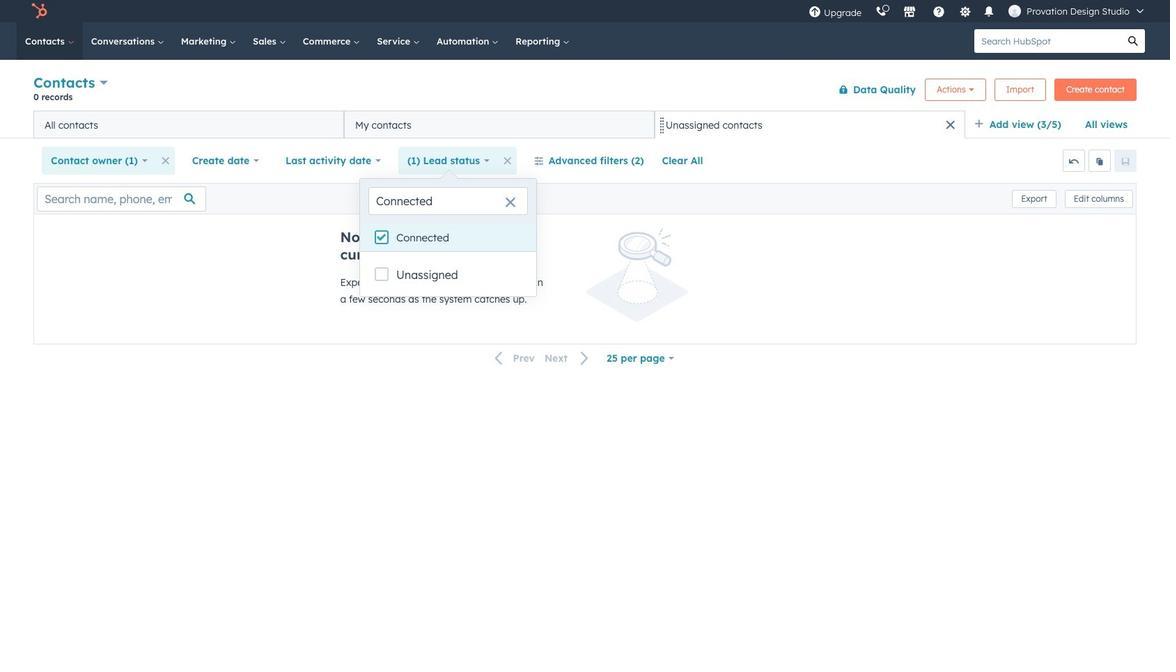 Task type: describe. For each thing, give the bounding box(es) containing it.
james peterson image
[[1009, 5, 1021, 17]]

Search name, phone, email addresses, or company search field
[[37, 186, 206, 211]]

Search HubSpot search field
[[975, 29, 1122, 53]]

pagination navigation
[[487, 350, 598, 368]]



Task type: locate. For each thing, give the bounding box(es) containing it.
Search search field
[[369, 187, 528, 215]]

menu
[[802, 0, 1154, 22]]

clear input image
[[505, 198, 516, 209]]

banner
[[33, 71, 1137, 111]]

list box
[[360, 224, 536, 252]]

marketplaces image
[[904, 6, 916, 19]]



Task type: vqa. For each thing, say whether or not it's contained in the screenshot.
banner
yes



